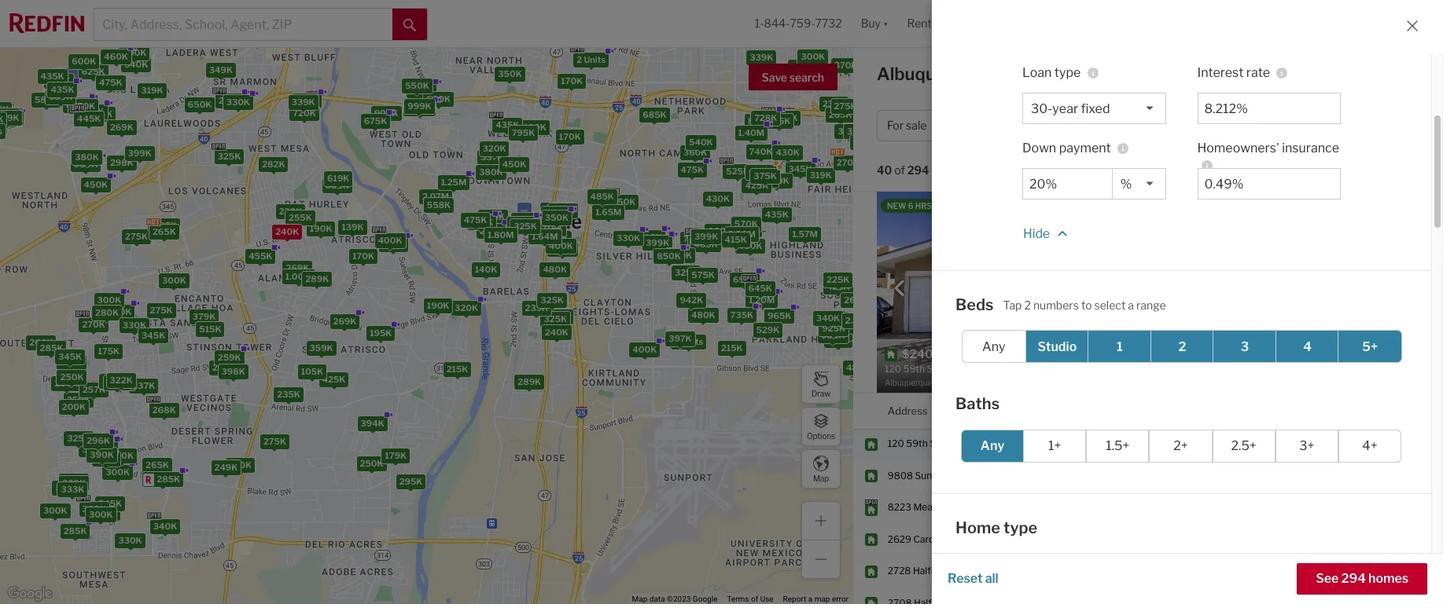 Task type: describe. For each thing, give the bounding box(es) containing it.
225k up 800k
[[826, 275, 849, 286]]

0 horizontal spatial home type
[[956, 519, 1038, 538]]

tap 2 numbers to select a range
[[1003, 299, 1166, 312]]

815k
[[748, 115, 770, 126]]

loan type
[[1022, 65, 1081, 80]]

all filters • 1 button
[[1263, 110, 1363, 142]]

219k
[[543, 208, 565, 219]]

40
[[877, 164, 892, 177]]

terms of use
[[727, 595, 774, 604]]

0 vertical spatial option group
[[962, 330, 1402, 363]]

home type button
[[1036, 110, 1133, 142]]

2 horizontal spatial —
[[594, 201, 602, 212]]

home inside home type button
[[1046, 119, 1077, 132]]

0 vertical spatial 375k
[[767, 115, 790, 126]]

1 vertical spatial 600k
[[426, 94, 450, 105]]

1 horizontal spatial 350k
[[498, 69, 522, 80]]

360k
[[683, 147, 707, 158]]

844-
[[764, 17, 790, 30]]

reset all
[[948, 572, 998, 587]]

hoa
[[1161, 298, 1181, 310]]

675k
[[363, 116, 387, 127]]

0 horizontal spatial 315k
[[95, 453, 117, 464]]

699k
[[733, 274, 756, 285]]

map
[[814, 595, 830, 604]]

map button
[[801, 450, 841, 489]]

chaser
[[934, 470, 965, 482]]

recommended
[[1014, 164, 1094, 177]]

sw for 120 59th st sw
[[941, 438, 957, 450]]

0 horizontal spatial 319k
[[141, 85, 163, 96]]

0 horizontal spatial 298k
[[110, 157, 133, 168]]

options button
[[801, 407, 841, 447]]

all
[[1292, 119, 1306, 132]]

0 vertical spatial 270k
[[836, 157, 859, 168]]

1 vertical spatial home
[[956, 519, 1000, 538]]

0 horizontal spatial 425k
[[322, 375, 345, 386]]

sale
[[1114, 64, 1149, 84]]

of for 40
[[894, 164, 905, 177]]

terms
[[727, 595, 749, 604]]

9808 sun chaser trl sw
[[888, 470, 997, 482]]

©2023
[[667, 595, 691, 604]]

3 for 3 units
[[674, 337, 679, 348]]

0 horizontal spatial units
[[522, 215, 543, 226]]

2 vertical spatial 269k
[[333, 316, 356, 327]]

0 vertical spatial homes
[[932, 164, 967, 177]]

0 horizontal spatial 289k
[[305, 274, 329, 285]]

465k
[[694, 239, 717, 250]]

1.20m
[[749, 295, 774, 306]]

535k
[[0, 113, 20, 124]]

1 vertical spatial 249k
[[214, 462, 237, 473]]

for
[[887, 119, 904, 132]]

525k
[[726, 166, 749, 177]]

469k
[[765, 175, 789, 186]]

use
[[760, 595, 774, 604]]

terms of use link
[[727, 595, 774, 604]]

460k
[[104, 51, 128, 62]]

1 vertical spatial 650k
[[751, 175, 775, 186]]

0 horizontal spatial —
[[68, 69, 76, 80]]

•
[[1342, 119, 1345, 132]]

1 checkbox
[[1088, 330, 1152, 363]]

2 horizontal spatial 750k
[[683, 234, 706, 245]]

2 horizontal spatial 399k
[[694, 231, 718, 242]]

1 horizontal spatial 399k
[[645, 238, 669, 249]]

9808 sun chaser trl sw link
[[888, 470, 997, 483]]

2+ radio
[[1149, 430, 1212, 463]]

nm
[[991, 64, 1020, 84]]

0 vertical spatial 339k
[[749, 52, 773, 63]]

homeowners'
[[1197, 140, 1279, 155]]

1 horizontal spatial 298k
[[212, 363, 235, 374]]

28 hrs
[[1341, 566, 1370, 578]]

1 vertical spatial 240k
[[544, 327, 568, 338]]

1+
[[1048, 439, 1061, 454]]

285k left 175k
[[39, 343, 63, 354]]

1 horizontal spatial 750k
[[612, 197, 635, 208]]

2 horizontal spatial 425k
[[826, 282, 849, 293]]

studio+
[[1149, 119, 1190, 132]]

favorite button checkbox
[[1118, 196, 1144, 223]]

5+ checkbox
[[1338, 330, 1402, 363]]

3 checkbox
[[1213, 330, 1277, 363]]

0 vertical spatial 215k
[[541, 224, 563, 235]]

dr
[[958, 534, 968, 546]]

335k
[[153, 220, 177, 231]]

all filters • 1
[[1292, 119, 1353, 132]]

homeowners' insurance
[[1197, 140, 1339, 155]]

1 vertical spatial 2 units
[[514, 215, 543, 226]]

1 horizontal spatial 3
[[1148, 438, 1154, 450]]

0 horizontal spatial 475k
[[99, 77, 122, 88]]

285k up the 1.80m
[[481, 212, 504, 223]]

  text field
[[1029, 177, 1106, 192]]

0 horizontal spatial 339k
[[62, 478, 85, 489]]

reset all button
[[948, 564, 998, 595]]

2 vertical spatial 215k
[[446, 364, 468, 375]]

0 vertical spatial 6
[[908, 201, 914, 211]]

0 horizontal spatial 294
[[907, 164, 929, 177]]

albuquerque for 2728 halfmoon way sw
[[984, 566, 1041, 578]]

0 vertical spatial a
[[1128, 299, 1134, 312]]

120
[[888, 438, 904, 450]]

3+
[[1299, 439, 1314, 454]]

599k
[[0, 112, 19, 123]]

2 vertical spatial 170k
[[352, 251, 374, 262]]

28
[[1341, 566, 1354, 578]]

data
[[649, 595, 665, 604]]

2629
[[888, 534, 911, 546]]

0 horizontal spatial 850k
[[656, 251, 681, 262]]

0 vertical spatial 2 units
[[576, 54, 605, 65]]

insurance
[[1282, 140, 1339, 155]]

0 vertical spatial type
[[1054, 65, 1081, 80]]

cardenas
[[913, 534, 955, 546]]

4
[[1303, 339, 1312, 354]]

0 horizontal spatial 600k
[[71, 56, 96, 67]]

favorite this home image
[[1407, 593, 1426, 605]]

photos button
[[1317, 167, 1381, 190]]

1 vertical spatial 6
[[1341, 438, 1348, 450]]

Any checkbox
[[962, 330, 1026, 363]]

1 vertical spatial 269k
[[285, 262, 309, 273]]

1 vertical spatial 475k
[[680, 164, 704, 175]]

3 for 3 option at the bottom right
[[1241, 339, 1249, 354]]

1 horizontal spatial —
[[520, 204, 528, 215]]

1 vertical spatial 625k
[[66, 99, 89, 110]]

0 vertical spatial 480k
[[550, 244, 574, 255]]

685k
[[642, 109, 666, 120]]

540k
[[689, 137, 713, 148]]

City, Address, School, Agent, ZIP search field
[[94, 9, 392, 40]]

beds
[[956, 295, 994, 314]]

83k
[[831, 328, 849, 339]]

1 horizontal spatial 450k
[[502, 159, 526, 170]]

880k
[[708, 225, 732, 236]]

location button
[[984, 394, 1026, 429]]

save
[[762, 71, 787, 84]]

ago
[[934, 201, 951, 211]]

0 horizontal spatial 260k
[[29, 337, 53, 348]]

0 vertical spatial 320k
[[482, 143, 506, 154]]

759-
[[790, 17, 815, 30]]

1 horizontal spatial 475k
[[463, 215, 487, 226]]

option group for baths
[[961, 430, 1401, 463]]

285k down '268k' on the bottom
[[156, 474, 180, 485]]

baths
[[956, 395, 1000, 414]]

0 vertical spatial 625k
[[81, 66, 105, 77]]

680k
[[748, 167, 772, 178]]

recommended button
[[1012, 163, 1106, 178]]

1.40m
[[738, 128, 764, 139]]

1 vertical spatial 480k
[[543, 264, 567, 275]]

1 horizontal spatial 315k
[[837, 126, 860, 137]]

9808
[[888, 470, 913, 482]]

fixed
[[1081, 101, 1110, 116]]

2 vertical spatial 375k
[[91, 443, 115, 454]]

1 vertical spatial 290k
[[54, 379, 78, 390]]

for sale button
[[877, 110, 957, 142]]

0 horizontal spatial 240k
[[275, 226, 299, 237]]

1 vertical spatial 270k
[[82, 319, 105, 330]]

0 vertical spatial 170k
[[561, 75, 582, 86]]

insights
[[1292, 68, 1340, 83]]

0 horizontal spatial 399k
[[127, 148, 151, 159]]

2 horizontal spatial 350k
[[544, 212, 568, 223]]

google image
[[4, 584, 56, 605]]

2 horizontal spatial units
[[681, 337, 703, 348]]

397k
[[668, 334, 691, 345]]

155k
[[827, 335, 849, 346]]

1 vertical spatial 485k
[[846, 363, 870, 374]]

800k
[[821, 314, 845, 325]]

1 horizontal spatial 249k
[[382, 239, 405, 250]]

120 59th st sw link
[[888, 438, 969, 451]]

729k
[[775, 113, 797, 124]]

1 vertical spatial 450k
[[83, 179, 107, 190]]

3+ radio
[[1275, 430, 1338, 463]]

1 vertical spatial 319k
[[809, 170, 831, 181]]

0 vertical spatial 850k
[[734, 224, 758, 235]]

market insights link
[[1246, 51, 1340, 86]]

365k
[[93, 508, 117, 519]]

1 horizontal spatial 290k
[[218, 95, 242, 106]]

homes
[[1024, 64, 1082, 84]]

1 vertical spatial 350k
[[325, 180, 349, 191]]

select
[[1094, 299, 1126, 312]]

st
[[930, 438, 939, 450]]

7732
[[815, 17, 842, 30]]

965k
[[767, 310, 791, 321]]

2 vertical spatial 235k
[[277, 389, 300, 400]]

537k
[[480, 152, 503, 163]]



Task type: locate. For each thing, give the bounding box(es) containing it.
0 vertical spatial 390k
[[738, 241, 762, 252]]

map for map data ©2023 google
[[632, 595, 648, 604]]

6 left 4+
[[1341, 438, 1348, 450]]

485k up 1.65m
[[590, 191, 614, 202]]

1 inside option
[[1117, 339, 1123, 354]]

750k
[[71, 101, 95, 112], [612, 197, 635, 208], [683, 234, 706, 245]]

430k right 740k
[[775, 147, 799, 158]]

0 horizontal spatial 215k
[[446, 364, 468, 375]]

0 vertical spatial map
[[813, 474, 829, 483]]

2728 halfmoon way sw link
[[888, 566, 996, 579]]

728k
[[754, 113, 777, 124]]

350k up "869k"
[[544, 212, 568, 223]]

trl
[[967, 470, 979, 482]]

260k
[[844, 295, 867, 306], [29, 337, 53, 348]]

610k
[[639, 232, 662, 243]]

Studio checkbox
[[1025, 330, 1089, 363]]

2
[[576, 54, 582, 65], [514, 215, 520, 226], [1024, 299, 1031, 312], [1178, 339, 1186, 354], [1188, 438, 1194, 450]]

942k
[[679, 295, 703, 306]]

1 vertical spatial sw
[[981, 470, 997, 482]]

1 down select
[[1117, 339, 1123, 354]]

625k down 460k
[[81, 66, 105, 77]]

1 horizontal spatial 289k
[[517, 377, 541, 388]]

1 horizontal spatial 390k
[[738, 241, 762, 252]]

1 horizontal spatial 294
[[1341, 572, 1366, 587]]

report a map error link
[[783, 595, 849, 604]]

1.00m
[[285, 272, 311, 283]]

0 vertical spatial 235k
[[822, 98, 845, 109]]

435k
[[40, 71, 64, 82], [50, 84, 74, 95], [495, 120, 519, 131], [765, 209, 788, 220]]

319k right 469k at the top right
[[809, 170, 831, 181]]

remove studio+ / 0+ ba image
[[1236, 121, 1245, 131]]

1 horizontal spatial 425k
[[745, 180, 768, 191]]

295k
[[399, 476, 422, 487]]

1+ radio
[[1023, 430, 1086, 463]]

6 left hrs
[[908, 201, 914, 211]]

0 horizontal spatial 650k
[[187, 99, 211, 110]]

2 horizontal spatial 298k
[[851, 321, 875, 332]]

255k
[[288, 212, 312, 223]]

250k
[[543, 204, 567, 215], [546, 312, 570, 323], [60, 372, 83, 383], [66, 395, 90, 406], [359, 458, 383, 469]]

home down ave on the right bottom of page
[[956, 519, 1000, 538]]

1 vertical spatial 425k
[[826, 282, 849, 293]]

— left 219k
[[520, 204, 528, 215]]

3 albuquerque from the top
[[984, 566, 1041, 578]]

sw inside "120 59th st sw" link
[[941, 438, 957, 450]]

for sale
[[887, 119, 927, 132]]

1 vertical spatial 298k
[[851, 321, 875, 332]]

600k
[[71, 56, 96, 67], [426, 94, 450, 105]]

0 vertical spatial 430k
[[775, 147, 799, 158]]

2 units
[[576, 54, 605, 65], [514, 215, 543, 226]]

house
[[1000, 584, 1029, 595]]

2 vertical spatial 475k
[[463, 215, 487, 226]]

type down the nw
[[1004, 519, 1038, 538]]

option group for home type
[[962, 554, 1401, 605]]

4 checkbox
[[1276, 330, 1340, 363]]

land
[[1338, 584, 1360, 595]]

of left use
[[751, 595, 758, 604]]

albuquerque up house
[[984, 566, 1041, 578]]

285k down 309k
[[63, 526, 86, 537]]

2 vertical spatial 480k
[[691, 310, 715, 321]]

map region
[[0, 0, 903, 605]]

sw for 2728 halfmoon way sw
[[980, 566, 996, 578]]

1   text field from the top
[[1204, 101, 1334, 116]]

225k up 140k
[[480, 226, 502, 237]]

0 vertical spatial 240k
[[275, 226, 299, 237]]

1 vertical spatial 170k
[[559, 131, 581, 142]]

0 horizontal spatial 290k
[[54, 379, 78, 390]]

59th
[[906, 438, 928, 450]]

previous button image
[[892, 280, 908, 296]]

1 vertical spatial 1
[[1117, 339, 1123, 354]]

3 down 942k
[[674, 337, 679, 348]]

480k down "869k"
[[543, 264, 567, 275]]

350k up 795k
[[498, 69, 522, 80]]

253k
[[791, 62, 814, 73]]

450k down 795k
[[502, 159, 526, 170]]

save search button
[[748, 64, 838, 90]]

map inside button
[[813, 474, 829, 483]]

225k up the 1.80m
[[470, 217, 493, 228]]

hrs
[[915, 201, 932, 211]]

195k
[[369, 328, 392, 339]]

save search
[[762, 71, 824, 84]]

740k
[[749, 146, 772, 157]]

any inside radio
[[981, 439, 1005, 454]]

albuquerque down the nw
[[984, 534, 1041, 546]]

0 vertical spatial 750k
[[71, 101, 95, 112]]

0 horizontal spatial 320k
[[454, 303, 478, 314]]

0 vertical spatial 350k
[[498, 69, 522, 80]]

2 inside option
[[1178, 339, 1186, 354]]

1 horizontal spatial 269k
[[285, 262, 309, 273]]

339k up 720k
[[291, 97, 315, 108]]

850k down the 610k
[[656, 251, 681, 262]]

1 inside "button"
[[1348, 119, 1353, 132]]

Land checkbox
[[1296, 554, 1401, 605]]

0 vertical spatial any
[[982, 339, 1005, 354]]

0 horizontal spatial 3
[[674, 337, 679, 348]]

500k
[[122, 47, 146, 58]]

0 vertical spatial 600k
[[71, 56, 96, 67]]

1.5+ radio
[[1086, 430, 1149, 463]]

529k
[[756, 325, 779, 336]]

353k
[[102, 376, 125, 387]]

349k
[[209, 64, 232, 75]]

0 horizontal spatial 390k
[[90, 450, 113, 461]]

333k
[[61, 484, 84, 495]]

map down options
[[813, 474, 829, 483]]

3 right 2 option
[[1241, 339, 1249, 354]]

a left range
[[1128, 299, 1134, 312]]

0 vertical spatial 269k
[[110, 122, 133, 133]]

interest rate
[[1197, 65, 1270, 80]]

2 vertical spatial type
[[1004, 519, 1038, 538]]

750k right 559k
[[612, 197, 635, 208]]

0 vertical spatial albuquerque
[[984, 438, 1041, 450]]

None checkbox
[[1073, 554, 1178, 605]]

1 horizontal spatial 6
[[1341, 438, 1348, 450]]

2.85m
[[845, 315, 872, 326]]

House checkbox
[[962, 554, 1067, 605]]

  text field
[[1204, 101, 1334, 116], [1204, 177, 1334, 192]]

nw
[[998, 502, 1015, 514]]

294 inside button
[[1341, 572, 1366, 587]]

Any radio
[[961, 430, 1024, 463]]

type left for
[[1054, 65, 1081, 80]]

  text field for insurance
[[1204, 177, 1334, 192]]

2 horizontal spatial 3
[[1241, 339, 1249, 354]]

750k right 589k
[[71, 101, 95, 112]]

sw right way
[[980, 566, 996, 578]]

%
[[1120, 177, 1132, 192]]

of for terms
[[751, 595, 758, 604]]

480k down 1.64m
[[550, 244, 574, 255]]

2 checkbox
[[1150, 330, 1215, 363]]

319k down 500k
[[141, 85, 163, 96]]

350k up 139k
[[325, 180, 349, 191]]

2629 cardenas dr ne link
[[888, 534, 983, 547]]

0 vertical spatial 289k
[[305, 274, 329, 285]]

650k down the 349k on the left
[[187, 99, 211, 110]]

any for 1+
[[981, 439, 1005, 454]]

1 vertical spatial 215k
[[721, 343, 742, 354]]

1 vertical spatial any
[[981, 439, 1005, 454]]

2 vertical spatial 298k
[[212, 363, 235, 374]]

260k left 175k
[[29, 337, 53, 348]]

sw inside 9808 sun chaser trl sw link
[[981, 470, 997, 482]]

submit search image
[[403, 19, 416, 31]]

2 vertical spatial albuquerque
[[984, 566, 1041, 578]]

home down 'year'
[[1046, 119, 1077, 132]]

290k up 200k
[[54, 379, 78, 390]]

hrs for 6 hrs
[[1350, 438, 1364, 450]]

268k
[[152, 405, 176, 416]]

2 vertical spatial 425k
[[322, 375, 345, 386]]

625k down the 523k
[[66, 99, 89, 110]]

option group
[[962, 330, 1402, 363], [961, 430, 1401, 463], [962, 554, 1401, 605]]

1-
[[755, 17, 764, 30]]

1 vertical spatial 235k
[[525, 303, 548, 314]]

315k left the for
[[837, 126, 860, 137]]

sw right st
[[941, 438, 957, 450]]

475k down 1.25m
[[463, 215, 487, 226]]

a left 'map'
[[808, 595, 813, 604]]

way
[[958, 566, 978, 578]]

1 albuquerque from the top
[[984, 438, 1041, 450]]

options
[[807, 431, 835, 441]]

370k
[[834, 60, 857, 71]]

321k
[[106, 378, 128, 389]]

1 vertical spatial 390k
[[90, 450, 113, 461]]

475k down 460k
[[99, 77, 122, 88]]

home type inside button
[[1046, 119, 1103, 132]]

any inside option
[[982, 339, 1005, 354]]

323k
[[55, 483, 78, 494]]

tap
[[1003, 299, 1022, 312]]

all
[[985, 572, 998, 587]]

1 horizontal spatial 270k
[[836, 157, 859, 168]]

see 294 homes
[[1316, 572, 1409, 587]]

albuquerque down location button
[[984, 438, 1041, 450]]

315k down '296k'
[[95, 453, 117, 464]]

type inside button
[[1080, 119, 1103, 132]]

0 horizontal spatial a
[[808, 595, 813, 604]]

hrs right 3+
[[1350, 438, 1364, 450]]

260k up 2.85m
[[844, 295, 867, 306]]

favorite this home image
[[1407, 561, 1426, 580]]

240k
[[275, 226, 299, 237], [544, 327, 568, 338]]

475k down 360k
[[680, 164, 704, 175]]

albuquerque for 120 59th st sw
[[984, 438, 1041, 450]]

425k down 359k
[[322, 375, 345, 386]]

map left data
[[632, 595, 648, 604]]

455k
[[248, 251, 272, 262]]

415k
[[724, 235, 747, 246]]

485k down '155k'
[[846, 363, 870, 374]]

sw inside 2728 halfmoon way sw link
[[980, 566, 996, 578]]

0 vertical spatial 450k
[[502, 159, 526, 170]]

720k
[[292, 108, 315, 119]]

0 horizontal spatial 269k
[[110, 122, 133, 133]]

30-
[[1031, 101, 1053, 116]]

  text field for rate
[[1204, 101, 1334, 116]]

1 horizontal spatial 2 units
[[576, 54, 605, 65]]

1 vertical spatial 375k
[[753, 170, 776, 181]]

645k
[[748, 283, 772, 294]]

home type down 30-year fixed
[[1046, 119, 1103, 132]]

580k
[[0, 112, 18, 123]]

0 vertical spatial 1
[[1348, 119, 1353, 132]]

390k down 2.00m
[[738, 241, 762, 252]]

meadowbrook
[[913, 502, 977, 514]]

0 vertical spatial 650k
[[187, 99, 211, 110]]

430k up the 880k
[[706, 193, 729, 204]]

900k
[[374, 108, 398, 119]]

1 horizontal spatial 1
[[1348, 119, 1353, 132]]

269k down 460k
[[110, 122, 133, 133]]

hrs right 28
[[1356, 566, 1370, 578]]

1 vertical spatial 850k
[[656, 251, 681, 262]]

1-844-759-7732
[[755, 17, 842, 30]]

290k down the 349k on the left
[[218, 95, 242, 106]]

homes up favorite this home image
[[1368, 572, 1409, 587]]

750k up 420k
[[683, 234, 706, 245]]

650k right the 525k
[[751, 175, 775, 186]]

1 horizontal spatial 215k
[[541, 224, 563, 235]]

269k down 255k
[[285, 262, 309, 273]]

269k up 359k
[[333, 316, 356, 327]]

photo of 120 59th st sw, albuquerque, nm 87121 image
[[877, 192, 1148, 393]]

2.5+ radio
[[1212, 430, 1275, 463]]

450k down 470k
[[83, 179, 107, 190]]

sw right trl
[[981, 470, 997, 482]]

  text field down market
[[1204, 101, 1334, 116]]

down
[[1022, 140, 1056, 155]]

289k
[[305, 274, 329, 285], [517, 377, 541, 388]]

homes inside button
[[1368, 572, 1409, 587]]

units
[[583, 54, 605, 65], [522, 215, 543, 226], [681, 337, 703, 348]]

398k
[[221, 367, 245, 378]]

1 vertical spatial hrs
[[1356, 566, 1370, 578]]

1 vertical spatial home type
[[956, 519, 1038, 538]]

375k
[[767, 115, 790, 126], [753, 170, 776, 181], [91, 443, 115, 454]]

4+ radio
[[1338, 430, 1401, 463]]

0 vertical spatial 298k
[[110, 157, 133, 168]]

339k up save
[[749, 52, 773, 63]]

270k down '310k'
[[836, 157, 859, 168]]

— up 630k
[[68, 69, 76, 80]]

0 vertical spatial 475k
[[99, 77, 122, 88]]

  text field down the homeowners' insurance
[[1204, 177, 1334, 192]]

2 horizontal spatial 339k
[[749, 52, 773, 63]]

see 294 homes button
[[1297, 564, 1427, 595]]

0 vertical spatial 260k
[[844, 295, 867, 306]]

home type
[[1046, 119, 1103, 132], [956, 519, 1038, 538]]

1 vertical spatial a
[[808, 595, 813, 604]]

425k up 800k
[[826, 282, 849, 293]]

map data ©2023 google
[[632, 595, 718, 604]]

any for studio
[[982, 339, 1005, 354]]

6 hrs
[[1341, 438, 1364, 450]]

225k
[[470, 217, 493, 228], [480, 226, 502, 237], [826, 275, 849, 286]]

1 vertical spatial 289k
[[517, 377, 541, 388]]

3 left "2+"
[[1148, 438, 1154, 450]]

0 horizontal spatial map
[[632, 595, 648, 604]]

sale
[[906, 119, 927, 132]]

None checkbox
[[1185, 554, 1290, 605]]

of right the 40
[[894, 164, 905, 177]]

homes up ago
[[932, 164, 967, 177]]

address button
[[888, 394, 928, 429]]

— right 559k
[[594, 201, 602, 212]]

0+
[[1198, 119, 1213, 132]]

480k down 942k
[[691, 310, 715, 321]]

2 vertical spatial 339k
[[62, 478, 85, 489]]

485k
[[590, 191, 614, 202], [846, 363, 870, 374]]

2 albuquerque from the top
[[984, 534, 1041, 546]]

420k
[[668, 250, 692, 261]]

1 vertical spatial 339k
[[291, 97, 315, 108]]

359k
[[309, 343, 333, 354]]

error
[[832, 595, 849, 604]]

hrs for 28 hrs
[[1356, 566, 1370, 578]]

2   text field from the top
[[1204, 177, 1334, 192]]

390k down '296k'
[[90, 450, 113, 461]]

600k down 550k
[[426, 94, 450, 105]]

1 horizontal spatial 650k
[[751, 175, 775, 186]]

0 horizontal spatial 485k
[[590, 191, 614, 202]]

0 vertical spatial 425k
[[745, 180, 768, 191]]

600k left 460k
[[71, 56, 96, 67]]

any down location button
[[981, 439, 1005, 454]]

0 vertical spatial home type
[[1046, 119, 1103, 132]]

1.65m
[[595, 207, 621, 218]]

270k up 175k
[[82, 319, 105, 330]]

459k
[[294, 95, 318, 106]]

0 vertical spatial of
[[894, 164, 905, 177]]

1 vertical spatial 430k
[[706, 193, 729, 204]]

850k right the 880k
[[734, 224, 758, 235]]

257k
[[82, 385, 105, 396]]

339k up 309k
[[62, 478, 85, 489]]

1 vertical spatial homes
[[1368, 572, 1409, 587]]

0 vertical spatial 249k
[[382, 239, 405, 250]]

new 6 hrs ago
[[887, 201, 951, 211]]

1 right •
[[1348, 119, 1353, 132]]

to
[[1081, 299, 1092, 312]]

0 horizontal spatial home
[[956, 519, 1000, 538]]

favorite button image
[[1118, 196, 1144, 223]]

0 vertical spatial 315k
[[837, 126, 860, 137]]

425k
[[745, 180, 768, 191], [826, 282, 849, 293], [322, 375, 345, 386]]

option group containing house
[[962, 554, 1401, 605]]

515k
[[199, 324, 221, 335]]

2728
[[888, 566, 911, 578]]

2 horizontal spatial 475k
[[680, 164, 704, 175]]

0 vertical spatial 290k
[[218, 95, 242, 106]]

type down fixed
[[1080, 119, 1103, 132]]

3 inside map region
[[674, 337, 679, 348]]

869k
[[544, 233, 568, 244]]

0 vertical spatial units
[[583, 54, 605, 65]]

1 vertical spatial 320k
[[454, 303, 478, 314]]

market insights
[[1246, 68, 1340, 83]]

390k
[[738, 241, 762, 252], [90, 450, 113, 461]]

home type down ave on the right bottom of page
[[956, 519, 1038, 538]]

homes
[[932, 164, 967, 177], [1368, 572, 1409, 587]]

map for map
[[813, 474, 829, 483]]

any down the 'tap'
[[982, 339, 1005, 354]]

ave
[[979, 502, 996, 514]]

2 vertical spatial option group
[[962, 554, 1401, 605]]

425k down the 680k
[[745, 180, 768, 191]]

1.80m
[[487, 229, 514, 240]]

3 inside 3 option
[[1241, 339, 1249, 354]]



Task type: vqa. For each thing, say whether or not it's contained in the screenshot.
the top 600K
yes



